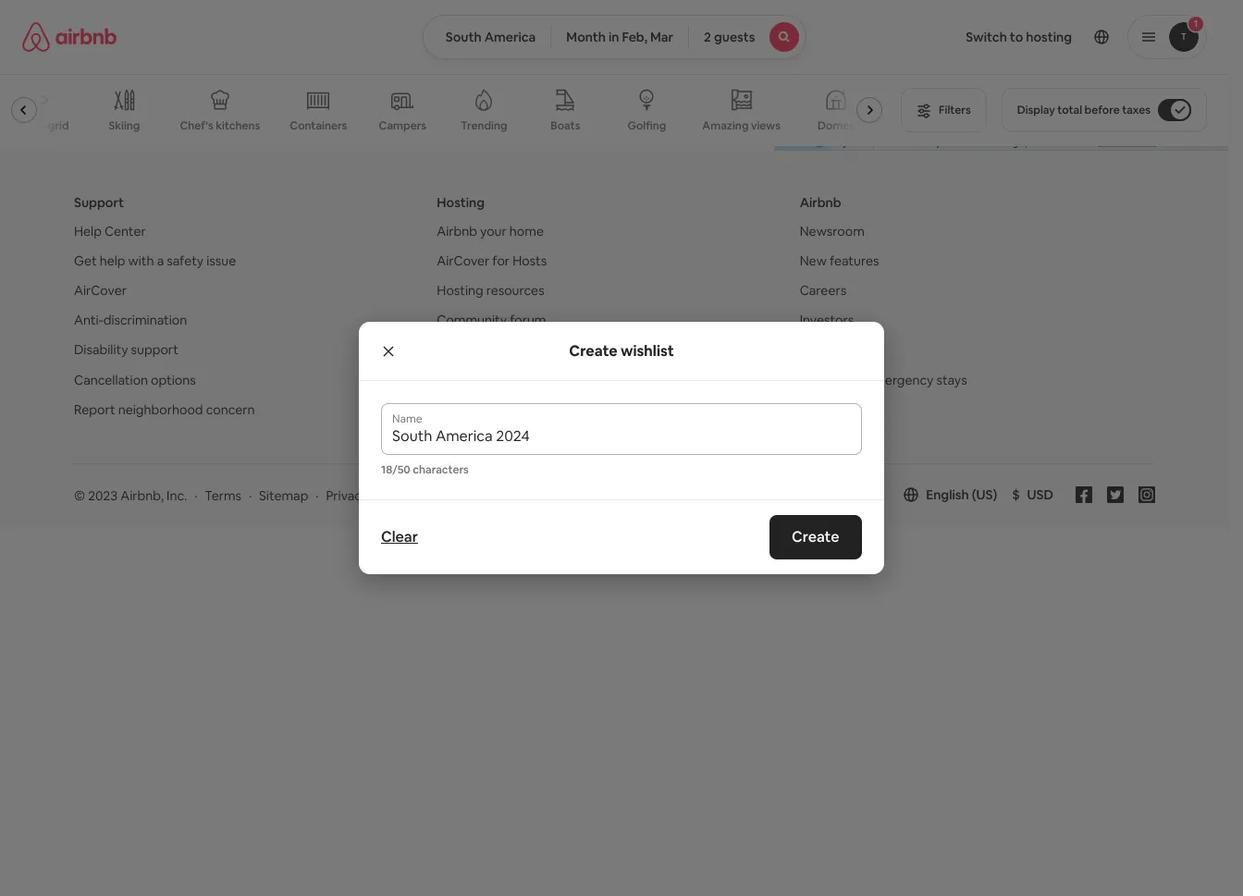 Task type: vqa. For each thing, say whether or not it's contained in the screenshot.
429
no



Task type: locate. For each thing, give the bounding box(es) containing it.
before up the mar
[[672, 7, 715, 24]]

2 inside button
[[704, 29, 712, 45]]

0 horizontal spatial monthly
[[360, 7, 412, 24]]

1 horizontal spatial 2
[[704, 29, 712, 45]]

navigate to twitter image
[[1108, 486, 1124, 503]]

golfing
[[628, 118, 667, 133]]

total
[[1058, 103, 1083, 118]]

0 vertical spatial 2
[[704, 29, 712, 45]]

amazing views
[[703, 118, 781, 133]]

amazing
[[703, 118, 749, 133]]

google image
[[780, 126, 841, 150]]

terms link
[[205, 487, 242, 504]]

privacy left your
[[326, 487, 369, 504]]

use
[[1209, 138, 1224, 149]]

privacy down characters
[[416, 487, 458, 504]]

domes
[[818, 118, 855, 133]]

2 for 2
[[317, 98, 324, 114]]

1 horizontal spatial taxes
[[718, 7, 752, 24]]

monthly
[[360, 7, 412, 24], [616, 7, 669, 24]]

0 vertical spatial hosting
[[437, 195, 485, 211]]

community
[[437, 312, 507, 329]]

containers
[[290, 118, 347, 133]]

before up south
[[415, 7, 458, 24]]

taxes inside button
[[1123, 103, 1151, 118]]

0 horizontal spatial terms
[[205, 487, 242, 504]]

taxes
[[461, 7, 496, 24], [718, 7, 752, 24], [1123, 103, 1151, 118]]

taxes up guests
[[718, 7, 752, 24]]

None text field
[[392, 428, 851, 446]]

group
[[0, 74, 890, 146]]

features
[[830, 253, 880, 270]]

4
[[406, 98, 413, 114]]

airbnb.org
[[800, 372, 864, 388]]

1 horizontal spatial create
[[793, 528, 840, 547]]

new features
[[800, 253, 880, 270]]

2 privacy from the left
[[416, 487, 458, 504]]

your
[[386, 487, 413, 504]]

support
[[131, 342, 179, 359]]

2 horizontal spatial before
[[1085, 103, 1120, 118]]

keyboard
[[833, 138, 872, 149]]

1 vertical spatial hosting
[[437, 283, 484, 299]]

taxes up 500 km button
[[1123, 103, 1151, 118]]

1 horizontal spatial monthly
[[616, 7, 669, 24]]

your privacy choices link
[[386, 487, 541, 505]]

hosting up the airbnb your home
[[437, 195, 485, 211]]

terms of use
[[1170, 138, 1224, 149]]

campers
[[379, 118, 427, 133]]

terms left of
[[1170, 138, 1196, 149]]

for
[[493, 253, 510, 270]]

aircover up anti-
[[74, 283, 127, 299]]

create for create
[[793, 528, 840, 547]]

aircover link
[[74, 283, 127, 299]]

aircover left for
[[437, 253, 490, 270]]

display total before taxes
[[1018, 103, 1151, 118]]

2 up containers
[[317, 98, 324, 114]]

investors link
[[800, 312, 854, 329]]

hosting resources
[[437, 283, 545, 299]]

before right total
[[1085, 103, 1120, 118]]

english (us) button
[[904, 486, 998, 503]]

community forum
[[437, 312, 546, 329]]

discrimination
[[103, 312, 187, 329]]

0 vertical spatial create
[[570, 341, 618, 360]]

hosting
[[437, 195, 485, 211], [437, 283, 484, 299]]

0 horizontal spatial 2
[[317, 98, 324, 114]]

in
[[609, 29, 620, 45]]

$3,055 $2,720 monthly before taxes
[[524, 7, 752, 24]]

navigate to instagram image
[[1139, 486, 1156, 503]]

airbnb-friendly apartments
[[437, 372, 600, 388]]

1 vertical spatial 2
[[317, 98, 324, 114]]

1 vertical spatial aircover
[[74, 283, 127, 299]]

clear
[[381, 528, 418, 547]]

aircover for hosts
[[437, 253, 547, 270]]

2
[[704, 29, 712, 45], [317, 98, 324, 114]]

anti-discrimination
[[74, 312, 187, 329]]

resources
[[487, 283, 545, 299]]

month
[[567, 29, 606, 45]]

2 hosting from the top
[[437, 283, 484, 299]]

2 guests
[[704, 29, 756, 45]]

careers
[[800, 283, 847, 299]]

get help with a safety issue
[[74, 253, 236, 270]]

1 horizontal spatial aircover
[[437, 253, 490, 270]]

cancellation options link
[[74, 372, 196, 388]]

2 horizontal spatial taxes
[[1123, 103, 1151, 118]]

help center link
[[74, 223, 146, 240]]

0 horizontal spatial create
[[570, 341, 618, 360]]

boats
[[551, 118, 581, 133]]

0 horizontal spatial airbnb
[[437, 223, 478, 240]]

0 horizontal spatial privacy
[[326, 487, 369, 504]]

airbnb up newsroom
[[800, 195, 842, 211]]

0 vertical spatial aircover
[[437, 253, 490, 270]]

1 vertical spatial terms
[[205, 487, 242, 504]]

terms for terms
[[205, 487, 242, 504]]

0 vertical spatial terms
[[1170, 138, 1196, 149]]

get help with a safety issue link
[[74, 253, 236, 270]]

off-the-grid
[[5, 118, 69, 133]]

get
[[74, 253, 97, 270]]

terms right ·
[[205, 487, 242, 504]]

airbnb
[[800, 195, 842, 211], [437, 223, 478, 240]]

sitemap
[[259, 487, 309, 504]]

$4,012 $3,651
[[22, 7, 109, 24]]

safety
[[167, 253, 204, 270]]

navigate to facebook image
[[1076, 486, 1093, 503]]

group containing off-the-grid
[[0, 74, 890, 146]]

©
[[74, 487, 85, 504]]

airbnb,
[[121, 487, 164, 504]]

1 privacy from the left
[[326, 487, 369, 504]]

0 vertical spatial airbnb
[[800, 195, 842, 211]]

the-
[[26, 118, 48, 133]]

1 hosting from the top
[[437, 195, 485, 211]]

google,
[[997, 138, 1028, 149]]

south america
[[446, 29, 536, 45]]

with
[[128, 253, 154, 270]]

1 vertical spatial create
[[793, 528, 840, 547]]

south america button
[[423, 15, 552, 59]]

airbnb left your
[[437, 223, 478, 240]]

1 horizontal spatial airbnb
[[800, 195, 842, 211]]

stays
[[937, 372, 968, 388]]

None search field
[[423, 15, 807, 59]]

map data ©2023 google, inegi
[[924, 138, 1053, 149]]

hosting up community
[[437, 283, 484, 299]]

before
[[415, 7, 458, 24], [672, 7, 715, 24], [1085, 103, 1120, 118]]

english
[[927, 486, 970, 503]]

500 km
[[1065, 138, 1097, 149]]

taxes up the south america at left top
[[461, 7, 496, 24]]

keyboard shortcuts
[[833, 138, 913, 149]]

terms of use link
[[1170, 138, 1224, 149]]

15 link
[[484, 91, 513, 121]]

2 left guests
[[704, 29, 712, 45]]

create inside button
[[793, 528, 840, 547]]

aircover
[[437, 253, 490, 270], [74, 283, 127, 299]]

feb,
[[622, 29, 648, 45]]

none text field inside name this wishlist dialog
[[392, 428, 851, 446]]

data
[[945, 138, 964, 149]]

1 vertical spatial airbnb
[[437, 223, 478, 240]]

1 horizontal spatial terms
[[1170, 138, 1196, 149]]

1 horizontal spatial privacy
[[416, 487, 458, 504]]

apartments
[[530, 372, 600, 388]]

©2023
[[967, 138, 995, 149]]

monthly before taxes button
[[315, 7, 496, 24]]

name this wishlist dialog
[[359, 322, 885, 575]]

0 horizontal spatial aircover
[[74, 283, 127, 299]]



Task type: describe. For each thing, give the bounding box(es) containing it.
aircover for aircover link
[[74, 283, 127, 299]]

support
[[74, 195, 124, 211]]

emergency
[[866, 372, 934, 388]]

anti-discrimination link
[[74, 312, 187, 329]]

disability support
[[74, 342, 179, 359]]

investors
[[800, 312, 854, 329]]

aircover for aircover for hosts
[[437, 253, 490, 270]]

airbnb.org emergency stays
[[800, 372, 968, 388]]

2 link
[[306, 91, 336, 121]]

hosts
[[513, 253, 547, 270]]

500
[[1065, 138, 1080, 149]]

2023
[[88, 487, 118, 504]]

$3,055
[[524, 7, 567, 24]]

concern
[[206, 401, 255, 418]]

grid
[[48, 118, 69, 133]]

guests
[[714, 29, 756, 45]]

display total before taxes button
[[1002, 88, 1208, 132]]

1 horizontal spatial before
[[672, 7, 715, 24]]

anti-
[[74, 312, 103, 329]]

skiing
[[109, 118, 140, 133]]

month in feb, mar button
[[551, 15, 689, 59]]

shortcuts
[[874, 138, 913, 149]]

wishlist
[[621, 341, 674, 360]]

500 km button
[[1059, 137, 1164, 150]]

your
[[480, 223, 507, 240]]

airbnb-
[[437, 372, 482, 388]]

© 2023 airbnb, inc.
[[74, 487, 187, 504]]

new features link
[[800, 253, 880, 270]]

(us)
[[972, 486, 998, 503]]

1 monthly from the left
[[360, 7, 412, 24]]

2 guests button
[[689, 15, 807, 59]]

community forum link
[[437, 312, 546, 329]]

chef's kitchens
[[180, 118, 260, 133]]

create button
[[770, 516, 863, 560]]

kitchens
[[216, 118, 260, 133]]

4 link
[[395, 91, 424, 121]]

hosting resources link
[[437, 283, 545, 299]]

2 monthly from the left
[[616, 7, 669, 24]]

airbnb your home
[[437, 223, 544, 240]]

home
[[510, 223, 544, 240]]

mar
[[651, 29, 674, 45]]

0 horizontal spatial taxes
[[461, 7, 496, 24]]

terms for terms of use
[[1170, 138, 1196, 149]]

profile element
[[830, 0, 1208, 74]]

clear button
[[372, 519, 428, 556]]

cancellation options
[[74, 372, 196, 388]]

$ usd
[[1013, 486, 1054, 503]]

of
[[1198, 138, 1206, 149]]

km
[[1082, 138, 1095, 149]]

$
[[1013, 486, 1020, 503]]

south
[[446, 29, 482, 45]]

create for create wishlist
[[570, 341, 618, 360]]

a
[[157, 253, 164, 270]]

help center
[[74, 223, 146, 240]]

airbnb for airbnb
[[800, 195, 842, 211]]

display
[[1018, 103, 1056, 118]]

america
[[485, 29, 536, 45]]

neighborhood
[[118, 401, 203, 418]]

choices
[[461, 487, 509, 504]]

hosting for hosting resources
[[437, 283, 484, 299]]

hosting for hosting
[[437, 195, 485, 211]]

sitemap link
[[259, 487, 309, 504]]

issue
[[207, 253, 236, 270]]

your privacy choices
[[386, 487, 509, 504]]

18/50 characters
[[381, 463, 469, 478]]

disability support link
[[74, 342, 179, 359]]

english (us)
[[927, 486, 998, 503]]

inc.
[[167, 487, 187, 504]]

0 horizontal spatial before
[[415, 7, 458, 24]]

views
[[751, 118, 781, 133]]

2 for 2 guests
[[704, 29, 712, 45]]

forum
[[510, 312, 546, 329]]

options
[[151, 372, 196, 388]]

cancellation
[[74, 372, 148, 388]]

friendly
[[482, 372, 527, 388]]

map
[[924, 138, 943, 149]]

airbnb.org emergency stays link
[[800, 372, 968, 388]]

before inside button
[[1085, 103, 1120, 118]]

airbnb for airbnb your home
[[437, 223, 478, 240]]

·
[[195, 487, 198, 504]]

newsroom
[[800, 223, 865, 240]]

help
[[74, 223, 102, 240]]

aircover for hosts link
[[437, 253, 547, 270]]

keyboard shortcuts button
[[833, 137, 913, 150]]

new
[[800, 253, 827, 270]]

15
[[492, 98, 505, 114]]

$3,651
[[67, 7, 109, 24]]

privacy link
[[326, 487, 369, 504]]

inegi
[[1030, 138, 1053, 149]]

none search field containing south america
[[423, 15, 807, 59]]

$4,012
[[22, 7, 64, 24]]

monthly before taxes
[[360, 7, 496, 24]]



